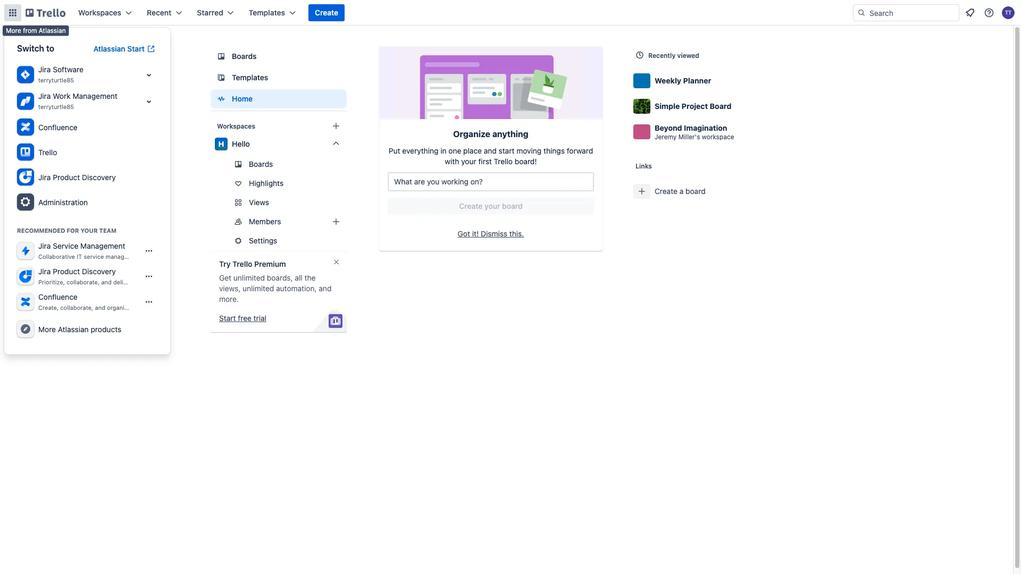 Task type: locate. For each thing, give the bounding box(es) containing it.
jira down "to"
[[38, 65, 51, 74]]

jira for jira service management collaborative it service management
[[38, 242, 51, 251]]

recently
[[649, 52, 676, 59]]

start left free
[[219, 314, 236, 323]]

1 vertical spatial trello
[[494, 157, 513, 166]]

collaborate, up more atlassian products
[[60, 305, 93, 311]]

viewed
[[678, 52, 700, 59]]

your
[[461, 157, 477, 166], [485, 202, 500, 211], [133, 305, 145, 311]]

0 vertical spatial product
[[53, 173, 80, 182]]

collaborate, inside jira product discovery prioritize, collaborate, and deliver new ideas
[[67, 279, 100, 286]]

atlassian left products
[[58, 325, 89, 334]]

discovery inside jira product discovery prioritize, collaborate, and deliver new ideas
[[82, 267, 116, 276]]

2 discovery from the top
[[82, 267, 116, 276]]

2 horizontal spatial create
[[655, 187, 678, 196]]

terryturtle85 down work
[[38, 103, 74, 110]]

1 vertical spatial boards
[[249, 160, 273, 169]]

2 horizontal spatial your
[[485, 202, 500, 211]]

1 vertical spatial templates
[[232, 73, 268, 82]]

start down "recent" dropdown button
[[127, 44, 145, 53]]

2 vertical spatial atlassian
[[58, 325, 89, 334]]

0 vertical spatial workspaces
[[78, 8, 121, 17]]

1 vertical spatial unlimited
[[243, 284, 274, 293]]

start
[[127, 44, 145, 53], [219, 314, 236, 323]]

trello inside the put everything in one place and start moving things forward with your first trello board!
[[494, 157, 513, 166]]

workspaces inside popup button
[[78, 8, 121, 17]]

1 vertical spatial more
[[38, 325, 56, 334]]

1 vertical spatial expand image
[[143, 95, 155, 108]]

workspaces up hello at left top
[[217, 122, 255, 130]]

templates up home
[[232, 73, 268, 82]]

2 vertical spatial your
[[133, 305, 145, 311]]

all
[[295, 274, 303, 282]]

workspaces
[[78, 8, 121, 17], [217, 122, 255, 130]]

confluence
[[38, 123, 78, 132], [38, 293, 78, 302]]

0 horizontal spatial board
[[502, 202, 523, 211]]

settings
[[249, 236, 277, 245]]

create inside create your board "button"
[[459, 202, 483, 211]]

1 vertical spatial create
[[655, 187, 678, 196]]

2 confluence from the top
[[38, 293, 78, 302]]

boards for templates
[[232, 52, 257, 61]]

0 vertical spatial discovery
[[82, 173, 116, 182]]

your inside confluence create, collaborate, and organize your work
[[133, 305, 145, 311]]

your
[[81, 227, 98, 234]]

organize
[[107, 305, 131, 311]]

product inside jira product discovery prioritize, collaborate, and deliver new ideas
[[53, 267, 80, 276]]

2 horizontal spatial trello
[[494, 157, 513, 166]]

product for jira product discovery
[[53, 173, 80, 182]]

1 horizontal spatial your
[[461, 157, 477, 166]]

and right automation,
[[319, 284, 332, 293]]

0 vertical spatial collaborate,
[[67, 279, 100, 286]]

0 vertical spatial more
[[6, 27, 21, 34]]

unlimited up views,
[[233, 274, 265, 282]]

jira down recommended
[[38, 242, 51, 251]]

jira for jira product discovery prioritize, collaborate, and deliver new ideas
[[38, 267, 51, 276]]

1 vertical spatial collaborate,
[[60, 305, 93, 311]]

highlights link
[[211, 175, 347, 192]]

boards right the 'board' image
[[232, 52, 257, 61]]

management up "service"
[[80, 242, 125, 251]]

more inside tooltip
[[6, 27, 21, 34]]

and up first
[[484, 147, 497, 155]]

h
[[218, 140, 224, 148]]

create inside create button
[[315, 8, 338, 17]]

trello
[[38, 148, 57, 157], [494, 157, 513, 166], [233, 260, 252, 269]]

and left deliver
[[101, 279, 112, 286]]

1 vertical spatial confluence
[[38, 293, 78, 302]]

moving
[[517, 147, 542, 155]]

0 vertical spatial expand image
[[143, 69, 155, 81]]

back to home image
[[26, 4, 65, 21]]

create for create a board
[[655, 187, 678, 196]]

unlimited down boards,
[[243, 284, 274, 293]]

anything
[[493, 129, 529, 139]]

with
[[445, 157, 459, 166]]

terryturtle85 down software on the top
[[38, 77, 74, 84]]

search image
[[858, 9, 866, 17]]

things
[[544, 147, 565, 155]]

boards
[[232, 52, 257, 61], [249, 160, 273, 169]]

jira inside jira software terryturtle85
[[38, 65, 51, 74]]

and left organize
[[95, 305, 105, 311]]

0 vertical spatial templates
[[249, 8, 285, 17]]

product up "administration"
[[53, 173, 80, 182]]

5 jira from the top
[[38, 267, 51, 276]]

jira up prioritize,
[[38, 267, 51, 276]]

boards link up the highlights link
[[211, 156, 347, 173]]

switch to
[[17, 43, 54, 53]]

1 vertical spatial management
[[80, 242, 125, 251]]

2 jira from the top
[[38, 92, 51, 101]]

start free trial
[[219, 314, 267, 323]]

create a workspace image
[[330, 120, 343, 132]]

boards link for highlights
[[211, 156, 347, 173]]

1 vertical spatial your
[[485, 202, 500, 211]]

board up this.
[[502, 202, 523, 211]]

more down create,
[[38, 325, 56, 334]]

discovery for jira product discovery prioritize, collaborate, and deliver new ideas
[[82, 267, 116, 276]]

0 vertical spatial terryturtle85
[[38, 77, 74, 84]]

and inside try trello premium get unlimited boards, all the views, unlimited automation, and more.
[[319, 284, 332, 293]]

product down collaborative
[[53, 267, 80, 276]]

0 vertical spatial management
[[73, 92, 117, 101]]

1 horizontal spatial workspaces
[[217, 122, 255, 130]]

confluence up create,
[[38, 293, 78, 302]]

more for more from atlassian
[[6, 27, 21, 34]]

boards link
[[211, 47, 347, 66], [211, 156, 347, 173]]

templates button
[[242, 4, 302, 21]]

boards up highlights
[[249, 160, 273, 169]]

board right a
[[686, 187, 706, 196]]

settings image
[[19, 196, 32, 209]]

0 vertical spatial boards link
[[211, 47, 347, 66]]

confluence for confluence
[[38, 123, 78, 132]]

boards link up templates link
[[211, 47, 347, 66]]

ideas
[[147, 279, 162, 286]]

more
[[6, 27, 21, 34], [38, 325, 56, 334]]

discovery for jira product discovery
[[82, 173, 116, 182]]

0 vertical spatial board
[[686, 187, 706, 196]]

trello down start
[[494, 157, 513, 166]]

management up confluence link
[[73, 92, 117, 101]]

your down place
[[461, 157, 477, 166]]

2 expand image from the top
[[143, 95, 155, 108]]

management inside jira work management terryturtle85
[[73, 92, 117, 101]]

workspaces up atlassian start
[[78, 8, 121, 17]]

0 horizontal spatial trello
[[38, 148, 57, 157]]

atlassian
[[39, 27, 66, 34], [93, 44, 125, 53], [58, 325, 89, 334]]

0 vertical spatial start
[[127, 44, 145, 53]]

1 vertical spatial terryturtle85
[[38, 103, 74, 110]]

boards,
[[267, 274, 293, 282]]

1 vertical spatial atlassian
[[93, 44, 125, 53]]

jira inside jira work management terryturtle85
[[38, 92, 51, 101]]

atlassian up "to"
[[39, 27, 66, 34]]

jira for jira work management terryturtle85
[[38, 92, 51, 101]]

1 confluence from the top
[[38, 123, 78, 132]]

views
[[249, 198, 269, 207]]

got it! dismiss this.
[[458, 230, 524, 238]]

hello
[[232, 140, 250, 148]]

beyond imagination jeremy miller's workspace
[[655, 123, 734, 141]]

jira left work
[[38, 92, 51, 101]]

highlights
[[249, 179, 284, 188]]

board for create a board
[[686, 187, 706, 196]]

1 discovery from the top
[[82, 173, 116, 182]]

jira product discovery options menu image
[[145, 272, 153, 281]]

and
[[484, 147, 497, 155], [101, 279, 112, 286], [319, 284, 332, 293], [95, 305, 105, 311]]

management inside jira service management collaborative it service management
[[80, 242, 125, 251]]

jira product discovery prioritize, collaborate, and deliver new ideas
[[38, 267, 162, 286]]

1 terryturtle85 from the top
[[38, 77, 74, 84]]

your inside "button"
[[485, 202, 500, 211]]

1 jira from the top
[[38, 65, 51, 74]]

more from atlassian tooltip
[[3, 26, 69, 36]]

more from atlassian
[[6, 27, 66, 34]]

1 horizontal spatial board
[[686, 187, 706, 196]]

project
[[682, 102, 708, 111]]

0 vertical spatial your
[[461, 157, 477, 166]]

confluence inside confluence create, collaborate, and organize your work
[[38, 293, 78, 302]]

4 jira from the top
[[38, 242, 51, 251]]

1 boards link from the top
[[211, 47, 347, 66]]

recommended for your team
[[17, 227, 116, 234]]

premium
[[254, 260, 286, 269]]

simple project board
[[655, 102, 732, 111]]

2 boards link from the top
[[211, 156, 347, 173]]

2 terryturtle85 from the top
[[38, 103, 74, 110]]

board inside create your board "button"
[[502, 202, 523, 211]]

add image
[[330, 215, 343, 228]]

0 horizontal spatial more
[[6, 27, 21, 34]]

1 horizontal spatial more
[[38, 325, 56, 334]]

more atlassian products link
[[13, 317, 162, 342]]

try trello premium get unlimited boards, all the views, unlimited automation, and more.
[[219, 260, 332, 304]]

Search field
[[866, 5, 959, 21]]

management
[[73, 92, 117, 101], [80, 242, 125, 251]]

1 horizontal spatial start
[[219, 314, 236, 323]]

0 horizontal spatial start
[[127, 44, 145, 53]]

board image
[[215, 50, 228, 63]]

switch
[[17, 43, 44, 53]]

jira for jira software terryturtle85
[[38, 65, 51, 74]]

starred button
[[191, 4, 240, 21]]

confluence down work
[[38, 123, 78, 132]]

2 vertical spatial trello
[[233, 260, 252, 269]]

atlassian down workspaces popup button
[[93, 44, 125, 53]]

trello right try
[[233, 260, 252, 269]]

got it! dismiss this. button
[[388, 226, 594, 243]]

2 product from the top
[[53, 267, 80, 276]]

discovery down "service"
[[82, 267, 116, 276]]

settings link
[[211, 232, 347, 250]]

administration
[[38, 198, 88, 207]]

jira up "administration"
[[38, 173, 51, 182]]

more left from
[[6, 27, 21, 34]]

management
[[106, 253, 142, 260]]

confluence options menu image
[[145, 298, 153, 306]]

expand image for jira work management
[[143, 95, 155, 108]]

jira inside jira service management collaborative it service management
[[38, 242, 51, 251]]

1 horizontal spatial trello
[[233, 260, 252, 269]]

create inside 'create a board' button
[[655, 187, 678, 196]]

0 vertical spatial confluence
[[38, 123, 78, 132]]

put
[[389, 147, 400, 155]]

jira inside jira product discovery prioritize, collaborate, and deliver new ideas
[[38, 267, 51, 276]]

expand image
[[143, 69, 155, 81], [143, 95, 155, 108]]

1 expand image from the top
[[143, 69, 155, 81]]

1 vertical spatial board
[[502, 202, 523, 211]]

free
[[238, 314, 252, 323]]

1 vertical spatial product
[[53, 267, 80, 276]]

collaborate, up confluence create, collaborate, and organize your work
[[67, 279, 100, 286]]

1 vertical spatial start
[[219, 314, 236, 323]]

unlimited
[[233, 274, 265, 282], [243, 284, 274, 293]]

0 horizontal spatial create
[[315, 8, 338, 17]]

board inside 'create a board' button
[[686, 187, 706, 196]]

trello up jira product discovery
[[38, 148, 57, 157]]

jira service management options menu image
[[145, 247, 153, 255]]

templates right starred dropdown button
[[249, 8, 285, 17]]

your left work
[[133, 305, 145, 311]]

start
[[499, 147, 515, 155]]

members link
[[211, 213, 347, 230]]

1 product from the top
[[53, 173, 80, 182]]

this.
[[510, 230, 524, 238]]

0 vertical spatial boards
[[232, 52, 257, 61]]

0 vertical spatial atlassian
[[39, 27, 66, 34]]

1 horizontal spatial create
[[459, 202, 483, 211]]

atlassian start link
[[87, 40, 162, 57]]

get
[[219, 274, 231, 282]]

3 jira from the top
[[38, 173, 51, 182]]

2 vertical spatial create
[[459, 202, 483, 211]]

1 vertical spatial boards link
[[211, 156, 347, 173]]

weekly planner
[[655, 76, 712, 85]]

your down the what are you working on? text field
[[485, 202, 500, 211]]

1 vertical spatial discovery
[[82, 267, 116, 276]]

0 vertical spatial create
[[315, 8, 338, 17]]

0 vertical spatial trello
[[38, 148, 57, 157]]

and inside jira product discovery prioritize, collaborate, and deliver new ideas
[[101, 279, 112, 286]]

0 horizontal spatial your
[[133, 305, 145, 311]]

create your board
[[459, 202, 523, 211]]

discovery down the trello 'link'
[[82, 173, 116, 182]]

miller's
[[679, 133, 700, 141]]

0 horizontal spatial workspaces
[[78, 8, 121, 17]]



Task type: describe. For each thing, give the bounding box(es) containing it.
collaborative
[[38, 253, 75, 260]]

from
[[23, 27, 37, 34]]

management for jira work management
[[73, 92, 117, 101]]

atlassian inside more from atlassian tooltip
[[39, 27, 66, 34]]

1 vertical spatial workspaces
[[217, 122, 255, 130]]

planner
[[683, 76, 712, 85]]

recently viewed
[[649, 52, 700, 59]]

trial
[[254, 314, 267, 323]]

jira product discovery
[[38, 173, 116, 182]]

start free trial button
[[219, 313, 267, 324]]

home link
[[211, 89, 347, 109]]

home
[[232, 94, 253, 103]]

boards link for templates
[[211, 47, 347, 66]]

automation,
[[276, 284, 317, 293]]

jira product discovery link
[[13, 165, 162, 190]]

more.
[[219, 295, 239, 304]]

weekly planner link
[[629, 68, 811, 94]]

atlassian inside "atlassian start" 'link'
[[93, 44, 125, 53]]

0 notifications image
[[964, 6, 977, 19]]

What are you working on? text field
[[388, 172, 594, 192]]

more for more atlassian products
[[38, 325, 56, 334]]

work
[[147, 305, 160, 311]]

boards for highlights
[[249, 160, 273, 169]]

start inside button
[[219, 314, 236, 323]]

jira for jira product discovery
[[38, 173, 51, 182]]

templates link
[[211, 68, 347, 87]]

create,
[[38, 305, 59, 311]]

board
[[710, 102, 732, 111]]

terry turtle (terryturtle) image
[[1002, 6, 1015, 19]]

the
[[305, 274, 316, 282]]

create for create
[[315, 8, 338, 17]]

for
[[67, 227, 79, 234]]

jira work management terryturtle85
[[38, 92, 117, 110]]

templates inside dropdown button
[[249, 8, 285, 17]]

create for create your board
[[459, 202, 483, 211]]

service
[[53, 242, 78, 251]]

administration link
[[13, 190, 162, 215]]

atlassian start
[[93, 44, 145, 53]]

trello inside 'link'
[[38, 148, 57, 157]]

confluence link
[[13, 115, 162, 140]]

jira service management collaborative it service management
[[38, 242, 142, 260]]

jira software terryturtle85
[[38, 65, 83, 84]]

confluence for confluence create, collaborate, and organize your work
[[38, 293, 78, 302]]

primary element
[[0, 0, 1021, 26]]

terryturtle85 inside jira software terryturtle85
[[38, 77, 74, 84]]

recent button
[[140, 4, 188, 21]]

it
[[77, 253, 82, 260]]

views,
[[219, 284, 241, 293]]

starred
[[197, 8, 223, 17]]

create a board
[[655, 187, 706, 196]]

it!
[[472, 230, 479, 238]]

management for jira service management
[[80, 242, 125, 251]]

workspace
[[702, 133, 734, 141]]

deliver
[[113, 279, 132, 286]]

0 vertical spatial unlimited
[[233, 274, 265, 282]]

simple project board link
[[629, 94, 811, 119]]

trello inside try trello premium get unlimited boards, all the views, unlimited automation, and more.
[[233, 260, 252, 269]]

create a board button
[[629, 179, 811, 204]]

create your board button
[[388, 198, 594, 215]]

one
[[449, 147, 461, 155]]

beyond
[[655, 123, 682, 132]]

service
[[84, 253, 104, 260]]

home image
[[215, 93, 228, 105]]

members
[[249, 217, 281, 226]]

create button
[[309, 4, 345, 21]]

organize
[[453, 129, 490, 139]]

board for create your board
[[502, 202, 523, 211]]

in
[[441, 147, 447, 155]]

recommended
[[17, 227, 65, 234]]

imagination
[[684, 123, 728, 132]]

workspaces button
[[72, 4, 138, 21]]

board!
[[515, 157, 537, 166]]

confluence create, collaborate, and organize your work
[[38, 293, 160, 311]]

got
[[458, 230, 470, 238]]

put everything in one place and start moving things forward with your first trello board!
[[389, 147, 593, 166]]

links
[[636, 162, 652, 170]]

work
[[53, 92, 71, 101]]

dismiss
[[481, 230, 508, 238]]

expand image for jira software
[[143, 69, 155, 81]]

and inside confluence create, collaborate, and organize your work
[[95, 305, 105, 311]]

switch to… image
[[7, 7, 18, 18]]

team
[[99, 227, 116, 234]]

forward
[[567, 147, 593, 155]]

new
[[134, 279, 145, 286]]

and inside the put everything in one place and start moving things forward with your first trello board!
[[484, 147, 497, 155]]

open information menu image
[[984, 7, 995, 18]]

to
[[46, 43, 54, 53]]

recent
[[147, 8, 171, 17]]

try
[[219, 260, 231, 269]]

first
[[479, 157, 492, 166]]

more atlassian products
[[38, 325, 121, 334]]

prioritize,
[[38, 279, 65, 286]]

organize anything
[[453, 129, 529, 139]]

trello link
[[13, 140, 162, 165]]

atlassian inside more atlassian products link
[[58, 325, 89, 334]]

everything
[[402, 147, 439, 155]]

product for jira product discovery prioritize, collaborate, and deliver new ideas
[[53, 267, 80, 276]]

jeremy
[[655, 133, 677, 141]]

simple
[[655, 102, 680, 111]]

start inside 'link'
[[127, 44, 145, 53]]

terryturtle85 inside jira work management terryturtle85
[[38, 103, 74, 110]]

your inside the put everything in one place and start moving things forward with your first trello board!
[[461, 157, 477, 166]]

software
[[53, 65, 83, 74]]

products
[[91, 325, 121, 334]]

collaborate, inside confluence create, collaborate, and organize your work
[[60, 305, 93, 311]]

weekly
[[655, 76, 682, 85]]

template board image
[[215, 71, 228, 84]]

place
[[463, 147, 482, 155]]



Task type: vqa. For each thing, say whether or not it's contained in the screenshot.


